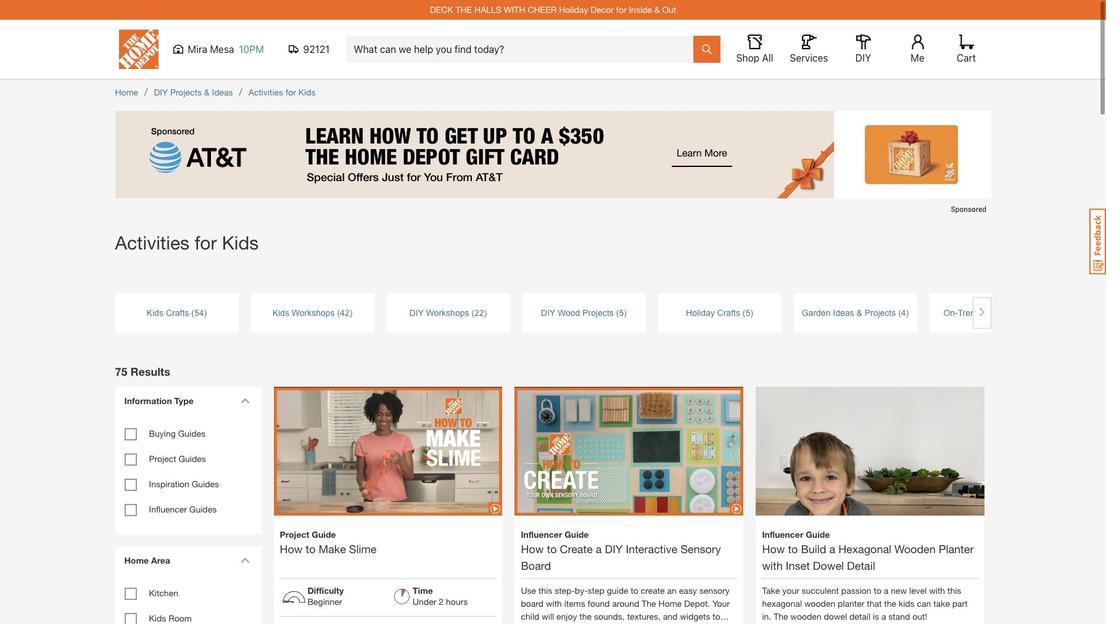 Task type: vqa. For each thing, say whether or not it's contained in the screenshot.
HOW TO CREATE A DIY INTERACTIVE SENSORY BOARD image
yes



Task type: describe. For each thing, give the bounding box(es) containing it.
to inside the project guide how to make slime
[[306, 543, 316, 556]]

all
[[762, 52, 773, 64]]

project guides
[[149, 454, 206, 465]]

shop all
[[736, 52, 773, 64]]

board
[[521, 559, 551, 573]]

) for kids workshops ( 42 )
[[350, 308, 352, 318]]

widgets
[[680, 612, 710, 622]]

diy projects & ideas link
[[154, 87, 233, 97]]

home inside use this step-by-step guide to create an easy sensory board with items found around the home depot. your child will enjoy the sounds, textures, and widgets to engage with on this colorful board.
[[659, 599, 682, 609]]

kids crafts ( 54 )
[[147, 308, 207, 318]]

hours
[[446, 597, 468, 607]]

garden
[[802, 308, 831, 318]]

planter
[[838, 599, 865, 609]]

this inside take your succulent passion to a new level with this hexagonal wooden planter that the kids can take part in. the wooden dowel detail is a stand out!
[[948, 586, 961, 596]]

( for kids crafts
[[191, 308, 194, 318]]

interactive
[[626, 543, 677, 556]]

items
[[564, 599, 585, 609]]

54
[[194, 308, 204, 318]]

inspiration
[[149, 479, 189, 490]]

advertisement region
[[115, 111, 991, 219]]

diy button
[[844, 35, 883, 64]]

75 result s
[[115, 365, 170, 378]]

the inside take your succulent passion to a new level with this hexagonal wooden planter that the kids can take part in. the wooden dowel detail is a stand out!
[[884, 599, 896, 609]]

diy for diy workshops ( 22 )
[[409, 308, 424, 318]]

2 horizontal spatial for
[[616, 4, 627, 15]]

me button
[[898, 35, 937, 64]]

1 vertical spatial wooden
[[791, 612, 822, 622]]

inspiration guides
[[149, 479, 219, 490]]

inside
[[629, 4, 652, 15]]

sensory
[[699, 586, 730, 596]]

crafts for holiday crafts
[[717, 308, 740, 318]]

deck
[[430, 4, 453, 15]]

deck the halls with cheer holiday decor for inside & out
[[430, 4, 676, 15]]

1 vertical spatial for
[[286, 87, 296, 97]]

with
[[504, 4, 525, 15]]

create
[[560, 543, 593, 556]]

step
[[588, 586, 605, 596]]

influencer for how to build a hexagonal wooden planter with inset dowel detail
[[762, 530, 803, 540]]

take
[[762, 586, 780, 596]]

create
[[641, 586, 665, 596]]

garden ideas & projects ( 4 )
[[802, 308, 909, 318]]

that
[[867, 599, 882, 609]]

( for kids workshops
[[337, 308, 340, 318]]

1 horizontal spatial ideas
[[833, 308, 854, 318]]

level
[[909, 586, 927, 596]]

workshops for kids workshops
[[292, 308, 335, 318]]

kids workshops ( 42 )
[[272, 308, 352, 318]]

s
[[164, 365, 170, 378]]

to down the your
[[713, 612, 720, 622]]

guide for create
[[565, 530, 589, 540]]

decor
[[591, 4, 614, 15]]

room
[[169, 614, 192, 624]]

diy for diy
[[856, 52, 871, 64]]

to up the around
[[631, 586, 638, 596]]

an
[[667, 586, 677, 596]]

is
[[873, 612, 879, 622]]

6 ( from the left
[[898, 308, 901, 318]]

the home depot logo image
[[119, 30, 158, 69]]

the inside use this step-by-step guide to create an easy sensory board with items found around the home depot. your child will enjoy the sounds, textures, and widgets to engage with on this colorful board.
[[642, 599, 656, 609]]

enjoy
[[556, 612, 577, 622]]

how to make slime image
[[274, 366, 502, 538]]

0 horizontal spatial ideas
[[212, 87, 233, 97]]

a for to
[[884, 586, 889, 596]]

1 horizontal spatial projects
[[583, 308, 614, 318]]

( for diy workshops
[[472, 308, 474, 318]]

passion
[[841, 586, 871, 596]]

on-trend workshops
[[944, 308, 1026, 318]]

0 vertical spatial &
[[654, 4, 660, 15]]

guides for inspiration guides
[[192, 479, 219, 490]]

make
[[319, 543, 346, 556]]

sounds,
[[594, 612, 625, 622]]

halls
[[474, 4, 502, 15]]

guide for make
[[312, 530, 336, 540]]

diy for diy projects & ideas
[[154, 87, 168, 97]]

board
[[521, 599, 544, 609]]

92121 button
[[288, 43, 331, 56]]

wooden
[[895, 543, 936, 556]]

) for kids crafts ( 54 )
[[204, 308, 207, 318]]

guides for project guides
[[179, 454, 206, 465]]

cart
[[957, 52, 976, 64]]

board.
[[630, 625, 655, 625]]

mira mesa 10pm
[[188, 44, 264, 55]]

how for build
[[762, 543, 785, 556]]

guides for influencer guides
[[189, 505, 217, 515]]

a right is
[[882, 612, 886, 622]]

in.
[[762, 612, 771, 622]]

type
[[174, 396, 194, 407]]

and
[[663, 612, 678, 622]]

found
[[588, 599, 610, 609]]

with inside take your succulent passion to a new level with this hexagonal wooden planter that the kids can take part in. the wooden dowel detail is a stand out!
[[929, 586, 945, 596]]

around
[[612, 599, 639, 609]]

) for diy workshops ( 22 )
[[484, 308, 487, 318]]

( for holiday crafts
[[743, 308, 746, 318]]

the inside take your succulent passion to a new level with this hexagonal wooden planter that the kids can take part in. the wooden dowel detail is a stand out!
[[774, 612, 788, 622]]

how for create
[[521, 543, 544, 556]]

planter
[[939, 543, 974, 556]]

kitchen
[[149, 589, 178, 599]]

0 horizontal spatial this
[[539, 586, 552, 596]]

will
[[542, 612, 554, 622]]

3 workshops from the left
[[983, 308, 1026, 318]]

build
[[801, 543, 826, 556]]

inset
[[786, 559, 810, 573]]

engage
[[521, 625, 550, 625]]

22
[[474, 308, 484, 318]]

1 vertical spatial activities
[[115, 232, 189, 254]]

out
[[662, 4, 676, 15]]

easy
[[679, 586, 697, 596]]

your
[[782, 586, 799, 596]]

caret icon image for buying guides
[[240, 399, 250, 404]]

part
[[952, 599, 968, 609]]

the inside use this step-by-step guide to create an easy sensory board with items found around the home depot. your child will enjoy the sounds, textures, and widgets to engage with on this colorful board.
[[580, 612, 592, 622]]

buying guides
[[149, 429, 205, 439]]

caret icon image for kitchen
[[240, 558, 250, 564]]

wood
[[558, 308, 580, 318]]

workshops for diy workshops
[[426, 308, 469, 318]]



Task type: locate. For each thing, give the bounding box(es) containing it.
0 horizontal spatial &
[[204, 87, 210, 97]]

project for project guide how to make slime
[[280, 530, 309, 540]]

this up 'part'
[[948, 586, 961, 596]]

0 horizontal spatial projects
[[170, 87, 202, 97]]

guide up build
[[806, 530, 830, 540]]

detail
[[850, 612, 870, 622]]

diy for diy wood projects ( 5 )
[[541, 308, 555, 318]]

home area button
[[118, 547, 254, 575]]

0 vertical spatial the
[[642, 599, 656, 609]]

a inside influencer guide how to create a diy interactive sensory board
[[596, 543, 602, 556]]

0 horizontal spatial holiday
[[559, 4, 588, 15]]

home left the area
[[124, 556, 149, 566]]

1 workshops from the left
[[292, 308, 335, 318]]

2 workshops from the left
[[426, 308, 469, 318]]

guide for build
[[806, 530, 830, 540]]

how to create a diy interactive sensory board image
[[515, 366, 744, 538]]

caret icon image inside home area button
[[240, 558, 250, 564]]

kids up stand
[[899, 599, 915, 609]]

1 vertical spatial caret icon image
[[240, 558, 250, 564]]

on-trend workshops link
[[929, 307, 1053, 320]]

home
[[115, 87, 138, 97], [124, 556, 149, 566], [659, 599, 682, 609]]

slime
[[349, 543, 377, 556]]

1 caret icon image from the top
[[240, 399, 250, 404]]

kids
[[298, 87, 316, 97], [222, 232, 259, 254], [147, 308, 164, 318], [272, 308, 289, 318]]

how for make
[[280, 543, 303, 556]]

holiday crafts ( 5 )
[[686, 308, 753, 318]]

deck the halls with cheer holiday decor for inside & out link
[[430, 4, 676, 15]]

0 vertical spatial activities
[[249, 87, 283, 97]]

how inside the project guide how to make slime
[[280, 543, 303, 556]]

project inside the project guide how to make slime
[[280, 530, 309, 540]]

services button
[[789, 35, 829, 64]]

2 horizontal spatial how
[[762, 543, 785, 556]]

a up 'dowel'
[[829, 543, 835, 556]]

1 horizontal spatial 5
[[746, 308, 750, 318]]

2 how from the left
[[521, 543, 544, 556]]

0 vertical spatial wooden
[[804, 599, 835, 609]]

this right the use
[[539, 586, 552, 596]]

2 ( from the left
[[337, 308, 340, 318]]

1 ( from the left
[[191, 308, 194, 318]]

dowel
[[824, 612, 847, 622]]

influencer down inspiration
[[149, 505, 187, 515]]

2 horizontal spatial &
[[857, 308, 862, 318]]

to up that
[[874, 586, 882, 596]]

3 how from the left
[[762, 543, 785, 556]]

0 horizontal spatial the
[[642, 599, 656, 609]]

wooden down the succulent
[[804, 599, 835, 609]]

guide inside influencer guide how to build a hexagonal wooden planter with inset dowel detail
[[806, 530, 830, 540]]

ideas down mesa
[[212, 87, 233, 97]]

0 vertical spatial ideas
[[212, 87, 233, 97]]

influencer up the board
[[521, 530, 562, 540]]

0 vertical spatial holiday
[[559, 4, 588, 15]]

use
[[521, 586, 536, 596]]

influencer guide how to build a hexagonal wooden planter with inset dowel detail
[[762, 530, 974, 573]]

1 horizontal spatial activities
[[249, 87, 283, 97]]

to inside take your succulent passion to a new level with this hexagonal wooden planter that the kids can take part in. the wooden dowel detail is a stand out!
[[874, 586, 882, 596]]

the
[[456, 4, 472, 15]]

1 ) from the left
[[204, 308, 207, 318]]

0 horizontal spatial how
[[280, 543, 303, 556]]

1 vertical spatial &
[[204, 87, 210, 97]]

can
[[917, 599, 931, 609]]

your
[[713, 599, 730, 609]]

10pm
[[239, 44, 264, 55]]

1 horizontal spatial project
[[280, 530, 309, 540]]

take your succulent passion to a new level with this hexagonal wooden planter that the kids can take part in. the wooden dowel detail is a stand out!
[[762, 586, 968, 622]]

project for project guides
[[149, 454, 176, 465]]

home down the home depot logo on the top
[[115, 87, 138, 97]]

home for home area
[[124, 556, 149, 566]]

guides down inspiration guides
[[189, 505, 217, 515]]

influencer for how to create a diy interactive sensory board
[[521, 530, 562, 540]]

a inside influencer guide how to build a hexagonal wooden planter with inset dowel detail
[[829, 543, 835, 556]]

project guide how to make slime
[[280, 530, 377, 556]]

shop all button
[[735, 35, 775, 64]]

buying
[[149, 429, 176, 439]]

guide inside the project guide how to make slime
[[312, 530, 336, 540]]

1 horizontal spatial this
[[583, 625, 596, 625]]

home area
[[124, 556, 170, 566]]

4 ) from the left
[[624, 308, 627, 318]]

5
[[619, 308, 624, 318], [746, 308, 750, 318]]

) for holiday crafts ( 5 )
[[750, 308, 753, 318]]

depot.
[[684, 599, 710, 609]]

influencer
[[149, 505, 187, 515], [521, 530, 562, 540], [762, 530, 803, 540]]

the
[[884, 599, 896, 609], [580, 612, 592, 622]]

0 horizontal spatial 5
[[619, 308, 624, 318]]

diy wood projects ( 5 )
[[541, 308, 627, 318]]

& for garden ideas & projects ( 4 )
[[857, 308, 862, 318]]

1 vertical spatial the
[[580, 612, 592, 622]]

a right create
[[596, 543, 602, 556]]

by-
[[575, 586, 588, 596]]

to inside influencer guide how to build a hexagonal wooden planter with inset dowel detail
[[788, 543, 798, 556]]

to inside influencer guide how to create a diy interactive sensory board
[[547, 543, 557, 556]]

home inside button
[[124, 556, 149, 566]]

ideas right the garden
[[833, 308, 854, 318]]

2 vertical spatial for
[[195, 232, 217, 254]]

kids inside take your succulent passion to a new level with this hexagonal wooden planter that the kids can take part in. the wooden dowel detail is a stand out!
[[899, 599, 915, 609]]

4
[[901, 308, 906, 318]]

dowel
[[813, 559, 844, 573]]

diy inside button
[[856, 52, 871, 64]]

workshops right trend in the right of the page
[[983, 308, 1026, 318]]

0 vertical spatial the
[[884, 599, 896, 609]]

2
[[439, 597, 444, 607]]

feedback link image
[[1090, 209, 1106, 275]]

for
[[616, 4, 627, 15], [286, 87, 296, 97], [195, 232, 217, 254]]

guides up the influencer guides
[[192, 479, 219, 490]]

2 vertical spatial &
[[857, 308, 862, 318]]

1 vertical spatial the
[[774, 612, 788, 622]]

1 horizontal spatial influencer
[[521, 530, 562, 540]]

this
[[539, 586, 552, 596], [948, 586, 961, 596], [583, 625, 596, 625]]

projects right wood
[[583, 308, 614, 318]]

guides up project guides
[[178, 429, 205, 439]]

how inside influencer guide how to create a diy interactive sensory board
[[521, 543, 544, 556]]

guide inside influencer guide how to create a diy interactive sensory board
[[565, 530, 589, 540]]

2 horizontal spatial guide
[[806, 530, 830, 540]]

workshops left 42
[[292, 308, 335, 318]]

guide
[[607, 586, 628, 596]]

trend
[[958, 308, 980, 318]]

caret icon image inside information type button
[[240, 399, 250, 404]]

home for home link
[[115, 87, 138, 97]]

project
[[149, 454, 176, 465], [280, 530, 309, 540]]

1 horizontal spatial holiday
[[686, 308, 715, 318]]

how left build
[[762, 543, 785, 556]]

a for build
[[829, 543, 835, 556]]

stand
[[889, 612, 910, 622]]

on
[[570, 625, 580, 625]]

2 caret icon image from the top
[[240, 558, 250, 564]]

1 horizontal spatial how
[[521, 543, 544, 556]]

the down new on the right bottom
[[884, 599, 896, 609]]

guide up create
[[565, 530, 589, 540]]

2 horizontal spatial workshops
[[983, 308, 1026, 318]]

guide
[[312, 530, 336, 540], [565, 530, 589, 540], [806, 530, 830, 540]]

1 vertical spatial holiday
[[686, 308, 715, 318]]

to up the board
[[547, 543, 557, 556]]

mira
[[188, 44, 207, 55]]

activities
[[249, 87, 283, 97], [115, 232, 189, 254]]

caret icon image
[[240, 399, 250, 404], [240, 558, 250, 564]]

a left new on the right bottom
[[884, 586, 889, 596]]

how inside influencer guide how to build a hexagonal wooden planter with inset dowel detail
[[762, 543, 785, 556]]

92121
[[303, 44, 330, 55]]

guides up inspiration guides
[[179, 454, 206, 465]]

a
[[596, 543, 602, 556], [829, 543, 835, 556], [884, 586, 889, 596], [882, 612, 886, 622]]

3 ( from the left
[[472, 308, 474, 318]]

kids room
[[149, 614, 192, 624]]

1 horizontal spatial for
[[286, 87, 296, 97]]

how left make
[[280, 543, 303, 556]]

& right the garden
[[857, 308, 862, 318]]

4 ( from the left
[[616, 308, 619, 318]]

projects down mira
[[170, 87, 202, 97]]

0 vertical spatial for
[[616, 4, 627, 15]]

0 horizontal spatial for
[[195, 232, 217, 254]]

2 ) from the left
[[350, 308, 352, 318]]

a for create
[[596, 543, 602, 556]]

3 guide from the left
[[806, 530, 830, 540]]

with inside influencer guide how to build a hexagonal wooden planter with inset dowel detail
[[762, 559, 783, 573]]

influencer guides
[[149, 505, 217, 515]]

1 horizontal spatial the
[[884, 599, 896, 609]]

42
[[340, 308, 350, 318]]

difficulty beginner
[[308, 586, 344, 607]]

2 5 from the left
[[746, 308, 750, 318]]

2 horizontal spatial influencer
[[762, 530, 803, 540]]

2 crafts from the left
[[717, 308, 740, 318]]

result
[[131, 365, 164, 378]]

crafts
[[166, 308, 189, 318], [717, 308, 740, 318]]

2 vertical spatial home
[[659, 599, 682, 609]]

0 vertical spatial caret icon image
[[240, 399, 250, 404]]

& left out
[[654, 4, 660, 15]]

holiday
[[559, 4, 588, 15], [686, 308, 715, 318]]

crafts for kids crafts
[[166, 308, 189, 318]]

0 vertical spatial kids
[[899, 599, 915, 609]]

0 vertical spatial home
[[115, 87, 138, 97]]

What can we help you find today? search field
[[354, 36, 693, 62]]

hexagonal
[[762, 599, 802, 609]]

5 ) from the left
[[750, 308, 753, 318]]

guide up make
[[312, 530, 336, 540]]

on-
[[944, 308, 958, 318]]

0 horizontal spatial influencer
[[149, 505, 187, 515]]

1 crafts from the left
[[166, 308, 189, 318]]

0 horizontal spatial project
[[149, 454, 176, 465]]

diy workshops ( 22 )
[[409, 308, 487, 318]]

0 horizontal spatial the
[[580, 612, 592, 622]]

ideas
[[212, 87, 233, 97], [833, 308, 854, 318]]

1 horizontal spatial the
[[774, 612, 788, 622]]

new
[[891, 586, 907, 596]]

0 horizontal spatial guide
[[312, 530, 336, 540]]

activities for kids link
[[249, 87, 316, 97]]

guides
[[178, 429, 205, 439], [179, 454, 206, 465], [192, 479, 219, 490], [189, 505, 217, 515]]

influencer inside influencer guide how to create a diy interactive sensory board
[[521, 530, 562, 540]]

how up the board
[[521, 543, 544, 556]]

time under 2 hours
[[413, 586, 468, 607]]

influencer guide how to create a diy interactive sensory board
[[521, 530, 721, 573]]

1 horizontal spatial workshops
[[426, 308, 469, 318]]

1 guide from the left
[[312, 530, 336, 540]]

diy inside influencer guide how to create a diy interactive sensory board
[[605, 543, 623, 556]]

1 vertical spatial ideas
[[833, 308, 854, 318]]

1 vertical spatial project
[[280, 530, 309, 540]]

cart link
[[953, 35, 980, 64]]

to up inset
[[788, 543, 798, 556]]

0 horizontal spatial activities
[[115, 232, 189, 254]]

sensory
[[681, 543, 721, 556]]

2 guide from the left
[[565, 530, 589, 540]]

2 horizontal spatial this
[[948, 586, 961, 596]]

0 horizontal spatial kids
[[149, 614, 166, 624]]

area
[[151, 556, 170, 566]]

beginner
[[308, 597, 342, 607]]

0 horizontal spatial crafts
[[166, 308, 189, 318]]

information
[[124, 396, 172, 407]]

kids left room
[[149, 614, 166, 624]]

3 ) from the left
[[484, 308, 487, 318]]

influencer inside influencer guide how to build a hexagonal wooden planter with inset dowel detail
[[762, 530, 803, 540]]

& for diy projects & ideas
[[204, 87, 210, 97]]

workshops left 22
[[426, 308, 469, 318]]

wooden down hexagonal
[[791, 612, 822, 622]]

1 horizontal spatial guide
[[565, 530, 589, 540]]

0 horizontal spatial workshops
[[292, 308, 335, 318]]

1 vertical spatial kids
[[149, 614, 166, 624]]

detail
[[847, 559, 875, 573]]

this right on
[[583, 625, 596, 625]]

guides for buying guides
[[178, 429, 205, 439]]

to left make
[[306, 543, 316, 556]]

how
[[280, 543, 303, 556], [521, 543, 544, 556], [762, 543, 785, 556]]

1 horizontal spatial kids
[[899, 599, 915, 609]]

the up on
[[580, 612, 592, 622]]

1 horizontal spatial &
[[654, 4, 660, 15]]

1 horizontal spatial crafts
[[717, 308, 740, 318]]

influencer up build
[[762, 530, 803, 540]]

step-
[[555, 586, 575, 596]]

out!
[[913, 612, 927, 622]]

6 ) from the left
[[906, 308, 909, 318]]

(
[[191, 308, 194, 318], [337, 308, 340, 318], [472, 308, 474, 318], [616, 308, 619, 318], [743, 308, 746, 318], [898, 308, 901, 318]]

services
[[790, 52, 828, 64]]

0 vertical spatial activities for kids
[[249, 87, 316, 97]]

1 vertical spatial activities for kids
[[115, 232, 259, 254]]

information type
[[124, 396, 194, 407]]

1 5 from the left
[[619, 308, 624, 318]]

1 vertical spatial home
[[124, 556, 149, 566]]

1 how from the left
[[280, 543, 303, 556]]

colorful
[[599, 625, 627, 625]]

the down hexagonal
[[774, 612, 788, 622]]

& down mira
[[204, 87, 210, 97]]

5 ( from the left
[[743, 308, 746, 318]]

2 horizontal spatial projects
[[865, 308, 896, 318]]

the down create
[[642, 599, 656, 609]]

home link
[[115, 87, 138, 97]]

projects left the 4
[[865, 308, 896, 318]]

0 vertical spatial project
[[149, 454, 176, 465]]

with
[[762, 559, 783, 573], [929, 586, 945, 596], [546, 599, 562, 609], [552, 625, 568, 625]]

home up and
[[659, 599, 682, 609]]

diy projects & ideas
[[154, 87, 233, 97]]



